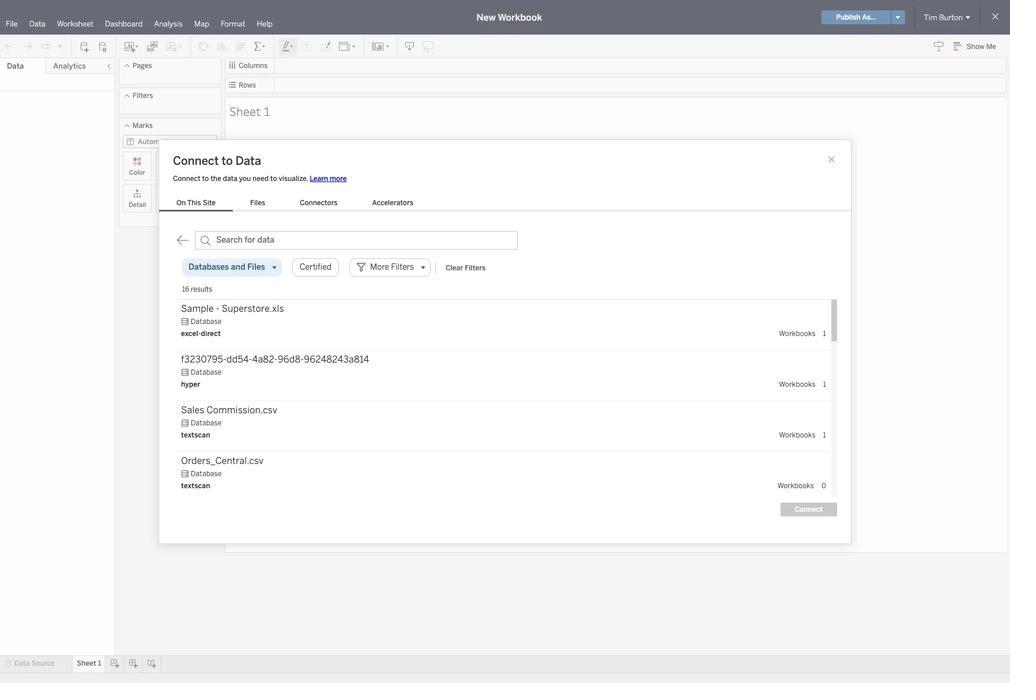 Task type: describe. For each thing, give the bounding box(es) containing it.
data up redo icon
[[29, 20, 45, 28]]

sample
[[181, 303, 214, 314]]

superstore.xls
[[222, 303, 284, 314]]

files
[[250, 199, 265, 207]]

collapse image
[[106, 63, 112, 70]]

4 database from the top
[[191, 470, 222, 478]]

0
[[822, 482, 827, 490]]

data down undo icon
[[7, 62, 24, 70]]

connect to data
[[173, 154, 261, 168]]

help
[[257, 20, 273, 28]]

publish as... button
[[822, 10, 891, 24]]

highlight image
[[282, 41, 295, 52]]

on
[[177, 199, 186, 207]]

f3230795-dd54-4a82-96d8-96248243a814
[[181, 354, 369, 365]]

tooltip
[[160, 201, 180, 209]]

file
[[6, 20, 18, 28]]

the
[[211, 175, 221, 183]]

more
[[330, 175, 347, 183]]

excel-
[[181, 330, 201, 338]]

data left source
[[14, 660, 30, 668]]

4a82-
[[252, 354, 278, 365]]

database for sales
[[191, 419, 222, 427]]

results
[[191, 285, 212, 293]]

1 horizontal spatial replay animation image
[[57, 42, 63, 49]]

1 vertical spatial sheet
[[77, 660, 96, 668]]

new data source image
[[79, 41, 91, 52]]

to for the
[[202, 175, 209, 183]]

96d8-
[[278, 354, 304, 365]]

workbooks for commission.csv
[[780, 431, 816, 439]]

hyper
[[181, 380, 201, 389]]

2 horizontal spatial to
[[270, 175, 277, 183]]

connect for connect to data
[[173, 154, 219, 168]]

commission.csv
[[207, 405, 278, 416]]

format
[[221, 20, 246, 28]]

sort ascending image
[[216, 41, 228, 52]]

tim
[[925, 13, 938, 22]]

rows
[[239, 81, 256, 89]]

textscan for sales commission.csv
[[181, 431, 210, 439]]

data
[[223, 175, 238, 183]]

sales commission.csv
[[181, 405, 278, 416]]

visualize.
[[279, 175, 308, 183]]

totals image
[[253, 41, 267, 52]]

undo image
[[3, 41, 15, 52]]

1 horizontal spatial sheet 1
[[230, 103, 271, 119]]

learn
[[310, 175, 328, 183]]

dd54-
[[227, 354, 252, 365]]

list box containing on this site
[[159, 196, 431, 211]]

connect to the data you need to visualize. learn more
[[173, 175, 347, 183]]

1 vertical spatial sheet 1
[[77, 660, 101, 668]]

clear filters button
[[441, 261, 491, 275]]

clear filters
[[446, 264, 486, 272]]

clear sheet image
[[165, 41, 183, 52]]

workbooks for dd54-
[[780, 380, 816, 389]]

textscan for orders_central.csv
[[181, 482, 210, 490]]

new worksheet image
[[123, 41, 140, 52]]

dashboard
[[105, 20, 143, 28]]

1 horizontal spatial sheet
[[230, 103, 261, 119]]

show labels image
[[302, 41, 313, 52]]

to for data
[[222, 154, 233, 168]]

learn more link
[[310, 175, 347, 183]]

database for sample
[[191, 318, 222, 326]]



Task type: locate. For each thing, give the bounding box(es) containing it.
download image
[[404, 41, 416, 52]]

database
[[191, 318, 222, 326], [191, 368, 222, 376], [191, 419, 222, 427], [191, 470, 222, 478]]

1 for sample - superstore.xls
[[824, 330, 827, 338]]

marks
[[133, 122, 153, 130]]

worksheet
[[57, 20, 94, 28]]

to up data
[[222, 154, 233, 168]]

replay animation image
[[40, 41, 52, 52], [57, 42, 63, 49]]

1
[[264, 103, 271, 119], [824, 330, 827, 338], [824, 380, 827, 389], [824, 431, 827, 439], [98, 660, 101, 668]]

you
[[239, 175, 251, 183]]

database down orders_central.csv
[[191, 470, 222, 478]]

filters inside button
[[465, 264, 486, 272]]

color
[[129, 169, 145, 177]]

clear
[[446, 264, 463, 272]]

excel-direct
[[181, 330, 221, 338]]

2 database from the top
[[191, 368, 222, 376]]

sheet
[[230, 103, 261, 119], [77, 660, 96, 668]]

row group containing sample - superstore.xls
[[177, 300, 832, 684]]

publish as...
[[837, 13, 877, 21]]

database for f3230795-
[[191, 368, 222, 376]]

filters right "clear"
[[465, 264, 486, 272]]

1 horizontal spatial filters
[[465, 264, 486, 272]]

connect up text
[[173, 154, 219, 168]]

1 textscan from the top
[[181, 431, 210, 439]]

direct
[[201, 330, 221, 338]]

analytics
[[53, 62, 86, 70]]

1 vertical spatial textscan
[[181, 482, 210, 490]]

swap rows and columns image
[[198, 41, 209, 52]]

workbooks for -
[[780, 330, 816, 338]]

me
[[987, 43, 997, 51]]

sample - superstore.xls
[[181, 303, 284, 314]]

on this site
[[177, 199, 216, 207]]

connectors
[[300, 199, 338, 207]]

connect for connect to the data you need to visualize. learn more
[[173, 175, 201, 183]]

detail
[[129, 201, 146, 209]]

sheet down rows
[[230, 103, 261, 119]]

0 horizontal spatial sheet 1
[[77, 660, 101, 668]]

0 horizontal spatial to
[[202, 175, 209, 183]]

to right need
[[270, 175, 277, 183]]

filters
[[133, 92, 153, 100], [465, 264, 486, 272]]

sheet 1
[[230, 103, 271, 119], [77, 660, 101, 668]]

pause auto updates image
[[97, 41, 109, 52]]

workbook
[[498, 12, 543, 23]]

data source
[[14, 660, 54, 668]]

0 horizontal spatial filters
[[133, 92, 153, 100]]

database down f3230795-
[[191, 368, 222, 376]]

burton
[[940, 13, 963, 22]]

0 vertical spatial connect
[[173, 154, 219, 168]]

connect inside button
[[795, 506, 823, 514]]

orders_central.csv
[[181, 455, 264, 466]]

replay animation image up analytics
[[57, 42, 63, 49]]

workbooks
[[780, 330, 816, 338], [780, 380, 816, 389], [780, 431, 816, 439], [778, 482, 815, 490]]

source
[[31, 660, 54, 668]]

to left 'the'
[[202, 175, 209, 183]]

fit image
[[339, 41, 357, 52]]

duplicate image
[[147, 41, 158, 52]]

connect button
[[781, 503, 838, 517]]

1 for sales commission.csv
[[824, 431, 827, 439]]

2 vertical spatial connect
[[795, 506, 823, 514]]

connect for connect
[[795, 506, 823, 514]]

list box
[[159, 196, 431, 211]]

textscan down orders_central.csv
[[181, 482, 210, 490]]

to use edit in desktop, save the workbook outside of personal space image
[[423, 41, 434, 52]]

to
[[222, 154, 233, 168], [202, 175, 209, 183], [270, 175, 277, 183]]

sheet right source
[[77, 660, 96, 668]]

this
[[187, 199, 201, 207]]

format workbook image
[[320, 41, 332, 52]]

16 results
[[182, 285, 212, 293]]

connect
[[173, 154, 219, 168], [173, 175, 201, 183], [795, 506, 823, 514]]

analysis
[[154, 20, 183, 28]]

f3230795-
[[181, 354, 227, 365]]

redo image
[[22, 41, 33, 52]]

connect up the on
[[173, 175, 201, 183]]

sheet 1 right source
[[77, 660, 101, 668]]

new
[[477, 12, 496, 23]]

sort descending image
[[235, 41, 246, 52]]

textscan down sales at the bottom left
[[181, 431, 210, 439]]

16
[[182, 285, 189, 293]]

1 for f3230795-dd54-4a82-96d8-96248243a814
[[824, 380, 827, 389]]

accelerators
[[372, 199, 414, 207]]

0 horizontal spatial sheet
[[77, 660, 96, 668]]

0 vertical spatial sheet 1
[[230, 103, 271, 119]]

sheet 1 down rows
[[230, 103, 271, 119]]

connect down 0
[[795, 506, 823, 514]]

show me
[[967, 43, 997, 51]]

database down sales at the bottom left
[[191, 419, 222, 427]]

site
[[203, 199, 216, 207]]

show me button
[[949, 37, 1007, 55]]

row group
[[177, 300, 832, 684]]

text
[[197, 169, 209, 177]]

certified
[[300, 262, 332, 272]]

1 vertical spatial filters
[[465, 264, 486, 272]]

show/hide cards image
[[372, 41, 390, 52]]

publish
[[837, 13, 861, 21]]

1 horizontal spatial to
[[222, 154, 233, 168]]

0 vertical spatial textscan
[[181, 431, 210, 439]]

data
[[29, 20, 45, 28], [7, 62, 24, 70], [236, 154, 261, 168], [14, 660, 30, 668]]

show
[[967, 43, 985, 51]]

-
[[216, 303, 220, 314]]

columns
[[239, 62, 268, 70]]

0 vertical spatial filters
[[133, 92, 153, 100]]

new workbook
[[477, 12, 543, 23]]

size
[[164, 169, 176, 177]]

1 database from the top
[[191, 318, 222, 326]]

0 horizontal spatial replay animation image
[[40, 41, 52, 52]]

3 database from the top
[[191, 419, 222, 427]]

96248243a814
[[304, 354, 369, 365]]

1 vertical spatial connect
[[173, 175, 201, 183]]

textscan
[[181, 431, 210, 439], [181, 482, 210, 490]]

data up 'you'
[[236, 154, 261, 168]]

data guide image
[[934, 40, 945, 52]]

as...
[[863, 13, 877, 21]]

replay animation image right redo icon
[[40, 41, 52, 52]]

need
[[253, 175, 269, 183]]

0 vertical spatial sheet
[[230, 103, 261, 119]]

2 textscan from the top
[[181, 482, 210, 490]]

sales
[[181, 405, 205, 416]]

tim burton
[[925, 13, 963, 22]]

filters up marks
[[133, 92, 153, 100]]

pages
[[133, 62, 152, 70]]

map
[[194, 20, 209, 28]]

database up direct
[[191, 318, 222, 326]]

certified button
[[292, 258, 339, 277]]



Task type: vqa. For each thing, say whether or not it's contained in the screenshot.


